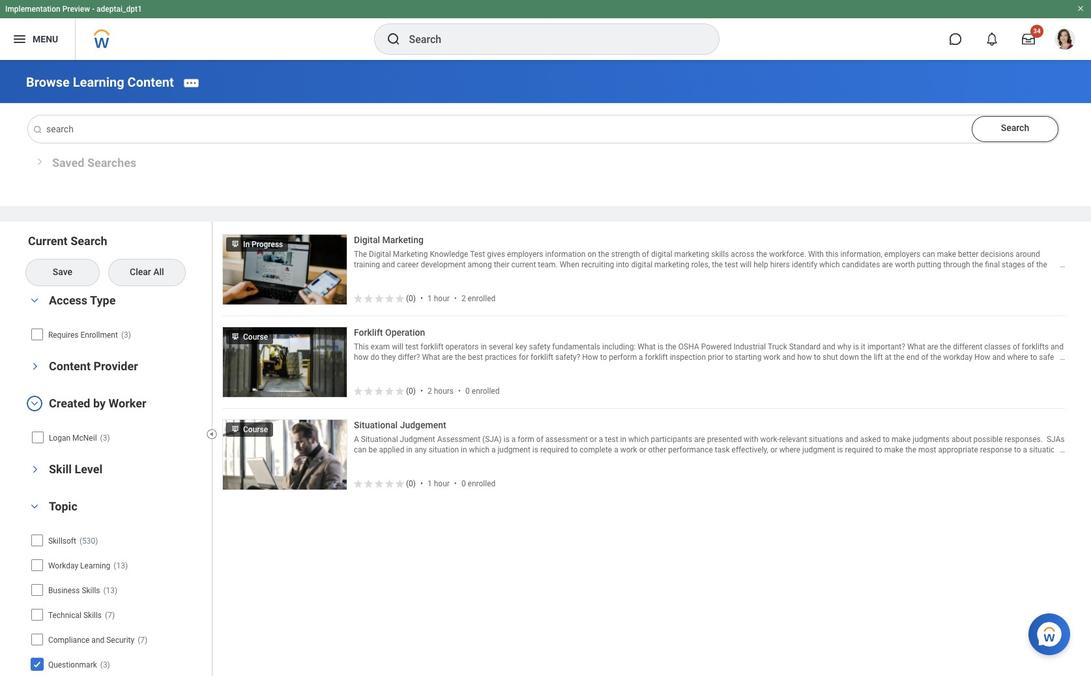 Task type: locate. For each thing, give the bounding box(es) containing it.
1 horizontal spatial test
[[605, 435, 619, 444]]

capacity
[[861, 374, 890, 383]]

marketing
[[675, 250, 710, 259], [655, 260, 690, 270]]

situations
[[809, 435, 844, 444]]

for
[[519, 353, 529, 362], [790, 364, 800, 373]]

it right why
[[861, 343, 866, 352]]

can
[[923, 250, 936, 259], [354, 446, 367, 455]]

on
[[588, 250, 597, 259], [1015, 364, 1023, 373]]

1 situation from the left
[[429, 446, 459, 455]]

2 vertical spatial course element
[[223, 417, 243, 435]]

1 vertical spatial skills
[[83, 611, 102, 620]]

skills for technical skills
[[83, 611, 102, 620]]

response
[[981, 446, 1013, 455]]

(7) up security
[[105, 611, 115, 620]]

search image
[[33, 124, 43, 135]]

0 vertical spatial (3)
[[121, 330, 131, 340]]

which down this
[[820, 260, 840, 270]]

1 vertical spatial course element
[[223, 325, 243, 343]]

2 horizontal spatial it
[[1059, 374, 1064, 383]]

1 vertical spatial 0
[[462, 479, 466, 488]]

use
[[432, 374, 445, 383]]

created by worker group
[[23, 395, 205, 451]]

0 vertical spatial search
[[1001, 122, 1030, 133]]

chevron down image
[[30, 462, 39, 477], [27, 502, 42, 511]]

a situational judgment assessment (sja) is a form of assessment or a test in which participants are presented with work-relevant situations and asked to make judgments about possible responses.  sjas can be applied in any situation in which a judgment is required to complete a work or other performance task effectively, or where judgment is required to make the most appropriate response to a situation involving others.
[[354, 435, 1065, 465]]

situation down sjas
[[1030, 446, 1060, 455]]

search image
[[386, 31, 401, 47]]

which up the other
[[629, 435, 649, 444]]

and inside topic tree
[[92, 636, 105, 645]]

(7) for compliance and security
[[138, 636, 148, 645]]

test up the complete
[[605, 435, 619, 444]]

2 course element from the top
[[223, 325, 243, 343]]

in inside this exam will test forklift operators in several key safety fundamentals including: what is the osha powered industrial truck standard and why is it important? what are the different classes of forklifts and how do they differ? what are the best practices for forklift safety? how to perform a forklift inspection prior to starting work and how to shut down the lift at the end of the workday how and where to safely refuel or recharge your forklift when needed how to properly refuel a propane forklift what are the basic operating procedures for a forklift and how to operating the forklift safely a discussion on forklift attachments and their use what is the "stability triangle" and how is it implemented when operating a forklift? how to understand the load carrying capacity of your forklift and the importance of abiding by it how to load, stack, and move materials while reducing the risk of injury and much more...
[[481, 343, 487, 352]]

are inside a situational judgment assessment (sja) is a form of assessment or a test in which participants are presented with work-relevant situations and asked to make judgments about possible responses.  sjas can be applied in any situation in which a judgment is required to complete a work or other performance task effectively, or where judgment is required to make the most appropriate response to a situation involving others.
[[695, 435, 705, 444]]

skills
[[82, 586, 100, 595], [83, 611, 102, 620]]

chevron down image left created
[[27, 399, 42, 408]]

0 right move
[[466, 386, 470, 396]]

2 hour from the top
[[434, 479, 450, 488]]

about
[[952, 435, 972, 444]]

the left osha
[[666, 343, 677, 352]]

judgment down form
[[498, 446, 531, 455]]

0 vertical spatial a
[[968, 364, 973, 373]]

0 for forklift operation
[[466, 386, 470, 396]]

1 horizontal spatial content
[[128, 74, 174, 90]]

be
[[369, 446, 377, 455]]

2 course image from the top
[[223, 325, 243, 341]]

0 vertical spatial can
[[923, 250, 936, 259]]

possible
[[974, 435, 1003, 444]]

0 horizontal spatial situation
[[429, 446, 459, 455]]

refuel down do
[[354, 364, 374, 373]]

test up differ?
[[406, 343, 419, 352]]

by inside this exam will test forklift operators in several key safety fundamentals including: what is the osha powered industrial truck standard and why is it important? what are the different classes of forklifts and how do they differ? what are the best practices for forklift safety? how to perform a forklift inspection prior to starting work and how to shut down the lift at the end of the workday how and where to safely refuel or recharge your forklift when needed how to properly refuel a propane forklift what are the basic operating procedures for a forklift and how to operating the forklift safely a discussion on forklift attachments and their use what is the "stability triangle" and how is it implemented when operating a forklift? how to understand the load carrying capacity of your forklift and the importance of abiding by it how to load, stack, and move materials while reducing the risk of injury and much more...
[[1049, 374, 1057, 383]]

while
[[492, 384, 510, 394]]

a inside a situational judgment assessment (sja) is a form of assessment or a test in which participants are presented with work-relevant situations and asked to make judgments about possible responses.  sjas can be applied in any situation in which a judgment is required to complete a work or other performance task effectively, or where judgment is required to make the most appropriate response to a situation involving others.
[[354, 435, 359, 444]]

preview
[[62, 5, 90, 14]]

1 vertical spatial your
[[901, 374, 916, 383]]

the
[[598, 250, 610, 259], [757, 250, 768, 259], [712, 260, 723, 270], [973, 260, 984, 270], [1037, 260, 1048, 270], [666, 343, 677, 352], [941, 343, 952, 352], [455, 353, 466, 362], [861, 353, 872, 362], [894, 353, 905, 362], [931, 353, 942, 362], [680, 364, 691, 373], [908, 364, 919, 373], [475, 374, 486, 383], [801, 374, 812, 383], [958, 374, 969, 383], [544, 384, 555, 394], [906, 446, 917, 455]]

2 vertical spatial enrolled
[[468, 479, 496, 488]]

carrying
[[831, 374, 859, 383]]

chevron down image left content provider button
[[30, 359, 39, 374]]

progress
[[252, 240, 283, 249]]

several
[[489, 343, 514, 352]]

they
[[381, 353, 396, 362]]

the down end
[[908, 364, 919, 373]]

operation
[[385, 327, 425, 338]]

search results region
[[222, 232, 1065, 490]]

1 hour down the assessment
[[428, 479, 450, 488]]

by left worker
[[93, 396, 106, 410]]

enrolled for situational judgement
[[468, 479, 496, 488]]

recharge
[[385, 364, 415, 373]]

situational inside a situational judgment assessment (sja) is a form of assessment or a test in which participants are presented with work-relevant situations and asked to make judgments about possible responses.  sjas can be applied in any situation in which a judgment is required to complete a work or other performance task effectively, or where judgment is required to make the most appropriate response to a situation involving others.
[[361, 435, 398, 444]]

2 vertical spatial which
[[469, 446, 490, 455]]

(3) inside access type group
[[121, 330, 131, 340]]

lift
[[874, 353, 883, 362]]

(13)
[[114, 561, 128, 570], [103, 586, 118, 595]]

or up attachments
[[376, 364, 383, 373]]

safety?
[[556, 353, 581, 362]]

situation
[[429, 446, 459, 455], [1030, 446, 1060, 455]]

access type group
[[26, 292, 205, 348]]

0 horizontal spatial by
[[93, 396, 106, 410]]

operating down 'inspection'
[[663, 374, 696, 383]]

and down truck
[[783, 353, 796, 362]]

hour down "development"
[[434, 294, 450, 303]]

1 refuel from the left
[[354, 364, 374, 373]]

marketing inside the digital marketing knowledge test gives employers information on the strength of digital marketing skills across the workforce. with this information, employers can make better decisions around training and career development among their current team. when recruiting into digital marketing roles, the test will help hirers identify which candidates are worth putting through the final stages of the process.
[[393, 250, 428, 259]]

where inside a situational judgment assessment (sja) is a form of assessment or a test in which participants are presented with work-relevant situations and asked to make judgments about possible responses.  sjas can be applied in any situation in which a judgment is required to complete a work or other performance task effectively, or where judgment is required to make the most appropriate response to a situation involving others.
[[780, 446, 801, 455]]

0 vertical spatial when
[[459, 364, 478, 373]]

adeptai_dpt1
[[97, 5, 142, 14]]

and left security
[[92, 636, 105, 645]]

1 vertical spatial where
[[780, 446, 801, 455]]

(0) for judgement
[[406, 479, 416, 488]]

0 horizontal spatial employers
[[507, 250, 544, 259]]

digital up the
[[354, 235, 380, 245]]

chevron down image inside created by worker group
[[27, 399, 42, 408]]

menu
[[33, 34, 58, 44]]

1 course element from the top
[[223, 232, 243, 250]]

course element
[[223, 232, 243, 250], [223, 325, 243, 343], [223, 417, 243, 435]]

1 vertical spatial test
[[406, 343, 419, 352]]

0 horizontal spatial judgment
[[498, 446, 531, 455]]

the left the most
[[906, 446, 917, 455]]

access type
[[49, 293, 116, 307]]

operating up forklift? in the bottom right of the page
[[714, 364, 747, 373]]

0 vertical spatial course
[[243, 332, 268, 341]]

judgments
[[913, 435, 950, 444]]

refuel
[[354, 364, 374, 373], [564, 364, 584, 373]]

work left the other
[[621, 446, 637, 455]]

0 vertical spatial chevron down image
[[27, 296, 42, 305]]

0 horizontal spatial operating
[[663, 374, 696, 383]]

will inside this exam will test forklift operators in several key safety fundamentals including: what is the osha powered industrial truck standard and why is it important? what are the different classes of forklifts and how do they differ? what are the best practices for forklift safety? how to perform a forklift inspection prior to starting work and how to shut down the lift at the end of the workday how and where to safely refuel or recharge your forklift when needed how to properly refuel a propane forklift what are the basic operating procedures for a forklift and how to operating the forklift safely a discussion on forklift attachments and their use what is the "stability triangle" and how is it implemented when operating a forklift? how to understand the load carrying capacity of your forklift and the importance of abiding by it how to load, stack, and move materials while reducing the risk of injury and much more...
[[392, 343, 404, 352]]

2 horizontal spatial test
[[725, 260, 738, 270]]

understand
[[760, 374, 799, 383]]

0 vertical spatial hour
[[434, 294, 450, 303]]

your down end
[[901, 374, 916, 383]]

1 vertical spatial course image
[[223, 325, 243, 341]]

1 vertical spatial for
[[790, 364, 800, 373]]

3 course element from the top
[[223, 417, 243, 435]]

(3) down compliance and security
[[100, 660, 110, 670]]

0 horizontal spatial work
[[621, 446, 637, 455]]

chevron down image for created by worker
[[27, 399, 42, 408]]

industrial
[[734, 343, 766, 352]]

any
[[415, 446, 427, 455]]

0 vertical spatial on
[[588, 250, 597, 259]]

2 situation from the left
[[1030, 446, 1060, 455]]

0 vertical spatial marketing
[[675, 250, 710, 259]]

safely down 'workday'
[[945, 364, 966, 373]]

0 enrolled down (sja)
[[462, 479, 496, 488]]

recruiting
[[582, 260, 614, 270]]

1 horizontal spatial work
[[764, 353, 781, 362]]

0 horizontal spatial required
[[541, 446, 569, 455]]

1 horizontal spatial it
[[861, 343, 866, 352]]

(7) for technical skills
[[105, 611, 115, 620]]

0 horizontal spatial will
[[392, 343, 404, 352]]

course image
[[223, 232, 243, 248], [223, 325, 243, 341]]

0 vertical spatial your
[[417, 364, 432, 373]]

1 course from the top
[[243, 332, 268, 341]]

this
[[826, 250, 839, 259]]

digital marketing
[[354, 235, 424, 245]]

or inside this exam will test forklift operators in several key safety fundamentals including: what is the osha powered industrial truck standard and why is it important? what are the different classes of forklifts and how do they differ? what are the best practices for forklift safety? how to perform a forklift inspection prior to starting work and how to shut down the lift at the end of the workday how and where to safely refuel or recharge your forklift when needed how to properly refuel a propane forklift what are the basic operating procedures for a forklift and how to operating the forklift safely a discussion on forklift attachments and their use what is the "stability triangle" and how is it implemented when operating a forklift? how to understand the load carrying capacity of your forklift and the importance of abiding by it how to load, stack, and move materials while reducing the risk of injury and much more...
[[376, 364, 383, 373]]

worth
[[895, 260, 915, 270]]

how up discussion
[[975, 353, 991, 362]]

0 horizontal spatial content
[[49, 359, 91, 373]]

0 horizontal spatial their
[[415, 374, 430, 383]]

1 vertical spatial 1
[[428, 479, 432, 488]]

their down gives
[[494, 260, 510, 270]]

the left lift
[[861, 353, 872, 362]]

0 vertical spatial make
[[937, 250, 957, 259]]

are up performance
[[695, 435, 705, 444]]

do
[[371, 353, 380, 362]]

1 1 from the top
[[428, 294, 432, 303]]

0 vertical spatial chevron down image
[[30, 462, 39, 477]]

1 horizontal spatial 2
[[462, 294, 466, 303]]

0 vertical spatial their
[[494, 260, 510, 270]]

and
[[382, 260, 395, 270], [823, 343, 836, 352], [1051, 343, 1064, 352], [783, 353, 796, 362], [993, 353, 1006, 362], [832, 364, 845, 373], [400, 374, 413, 383], [549, 374, 562, 383], [943, 374, 956, 383], [422, 384, 435, 394], [602, 384, 615, 394], [846, 435, 859, 444], [92, 636, 105, 645]]

practices
[[485, 353, 517, 362]]

0 vertical spatial course element
[[223, 232, 243, 250]]

information
[[545, 250, 586, 259]]

how down this
[[354, 353, 369, 362]]

search button
[[972, 116, 1059, 142]]

of right strength
[[642, 250, 649, 259]]

their inside the digital marketing knowledge test gives employers information on the strength of digital marketing skills across the workforce. with this information, employers can make better decisions around training and career development among their current team. when recruiting into digital marketing roles, the test will help hirers identify which candidates are worth putting through the final stages of the process.
[[494, 260, 510, 270]]

complete
[[580, 446, 612, 455]]

effectively,
[[732, 446, 769, 455]]

make
[[937, 250, 957, 259], [892, 435, 911, 444], [885, 446, 904, 455]]

presented
[[707, 435, 742, 444]]

close environment banner image
[[1077, 5, 1085, 12]]

the down 'skills'
[[712, 260, 723, 270]]

which inside the digital marketing knowledge test gives employers information on the strength of digital marketing skills across the workforce. with this information, employers can make better decisions around training and career development among their current team. when recruiting into digital marketing roles, the test will help hirers identify which candidates are worth putting through the final stages of the process.
[[820, 260, 840, 270]]

1
[[428, 294, 432, 303], [428, 479, 432, 488]]

digital right into
[[631, 260, 653, 270]]

your
[[417, 364, 432, 373], [901, 374, 916, 383]]

refuel down safety?
[[564, 364, 584, 373]]

(13) right workday learning
[[114, 561, 128, 570]]

1 horizontal spatial will
[[740, 260, 752, 270]]

1 vertical spatial hour
[[434, 479, 450, 488]]

chevron down image left topic
[[27, 502, 42, 511]]

0 horizontal spatial 2
[[428, 386, 432, 396]]

(0) for marketing
[[406, 294, 416, 303]]

make left judgments
[[892, 435, 911, 444]]

chevron down image for skill level
[[30, 462, 39, 477]]

1 vertical spatial chevron down image
[[30, 359, 39, 374]]

0 vertical spatial enrolled
[[468, 294, 496, 303]]

chevron down image
[[27, 296, 42, 305], [30, 359, 39, 374], [27, 399, 42, 408]]

among
[[468, 260, 492, 270]]

0 down the assessment
[[462, 479, 466, 488]]

1 horizontal spatial situation
[[1030, 446, 1060, 455]]

1 vertical spatial (3)
[[100, 434, 110, 443]]

marketing up the roles,
[[675, 250, 710, 259]]

1 (0) from the top
[[406, 294, 416, 303]]

topic button
[[49, 499, 77, 513]]

(0) down career
[[406, 294, 416, 303]]

2 judgment from the left
[[803, 446, 836, 455]]

shut
[[823, 353, 838, 362]]

marketing left the roles,
[[655, 260, 690, 270]]

0 vertical spatial 1
[[428, 294, 432, 303]]

Browse Learning Content text field
[[28, 115, 1060, 143]]

3 (0) from the top
[[406, 479, 416, 488]]

participants
[[651, 435, 693, 444]]

1 vertical spatial work
[[621, 446, 637, 455]]

to up capacity
[[864, 364, 871, 373]]

1 vertical spatial chevron down image
[[27, 502, 42, 511]]

is
[[658, 343, 664, 352], [854, 343, 860, 352], [467, 374, 473, 383], [581, 374, 587, 383], [504, 435, 510, 444], [533, 446, 539, 455], [838, 446, 843, 455]]

clear
[[130, 267, 151, 277]]

employers up current
[[507, 250, 544, 259]]

chevron down image inside topic group
[[27, 502, 42, 511]]

forklift?
[[704, 374, 731, 383]]

basic
[[693, 364, 712, 373]]

is down the "situations"
[[838, 446, 843, 455]]

work
[[764, 353, 781, 362], [621, 446, 637, 455]]

chevron down image inside access type group
[[27, 296, 42, 305]]

make up through
[[937, 250, 957, 259]]

procedures
[[749, 364, 788, 373]]

0 horizontal spatial can
[[354, 446, 367, 455]]

1 hour from the top
[[434, 294, 450, 303]]

safely down forklifts
[[1040, 353, 1060, 362]]

profile logan mcneil image
[[1055, 29, 1076, 52]]

0 vertical spatial safely
[[1040, 353, 1060, 362]]

chevron down image left skill
[[30, 462, 39, 477]]

0 vertical spatial which
[[820, 260, 840, 270]]

task
[[715, 446, 730, 455]]

menu banner
[[0, 0, 1092, 60]]

0 vertical spatial skills
[[82, 586, 100, 595]]

2 1 hour from the top
[[428, 479, 450, 488]]

will up they
[[392, 343, 404, 352]]

in up best on the left bottom of the page
[[481, 343, 487, 352]]

on up recruiting on the top of page
[[588, 250, 597, 259]]

of left the abiding
[[1013, 374, 1020, 383]]

2 vertical spatial (3)
[[100, 660, 110, 670]]

0 vertical spatial work
[[764, 353, 781, 362]]

situation down the assessment
[[429, 446, 459, 455]]

1 horizontal spatial their
[[494, 260, 510, 270]]

2 vertical spatial test
[[605, 435, 619, 444]]

a left form
[[512, 435, 516, 444]]

test
[[470, 250, 485, 259]]

across
[[731, 250, 755, 259]]

2 (0) from the top
[[406, 386, 416, 396]]

and down 'workday'
[[943, 374, 956, 383]]

(7)
[[105, 611, 115, 620], [138, 636, 148, 645]]

the down 'workday'
[[958, 374, 969, 383]]

1 judgment from the left
[[498, 446, 531, 455]]

to down assessment
[[571, 446, 578, 455]]

1 vertical spatial which
[[629, 435, 649, 444]]

1 1 hour from the top
[[428, 294, 450, 303]]

2 course from the top
[[243, 425, 268, 434]]

1 vertical spatial when
[[643, 374, 661, 383]]

2 horizontal spatial which
[[820, 260, 840, 270]]

on up the abiding
[[1015, 364, 1023, 373]]

a up involving
[[354, 435, 359, 444]]

and down use
[[422, 384, 435, 394]]

enrolled down the "stability
[[472, 386, 500, 396]]

1 course image from the top
[[223, 232, 243, 248]]

(3) inside created by worker group
[[100, 434, 110, 443]]

required down asked
[[845, 446, 874, 455]]

2 vertical spatial chevron down image
[[27, 399, 42, 408]]

0 vertical spatial test
[[725, 260, 738, 270]]

1 horizontal spatial search
[[1001, 122, 1030, 133]]

1 horizontal spatial your
[[901, 374, 916, 383]]

topic group
[[26, 498, 205, 676]]

and left career
[[382, 260, 395, 270]]

0 horizontal spatial a
[[354, 435, 359, 444]]

best
[[468, 353, 483, 362]]

work up procedures
[[764, 353, 781, 362]]

triangle"
[[519, 374, 548, 383]]

truck
[[768, 343, 788, 352]]

by
[[1049, 374, 1057, 383], [93, 396, 106, 410]]

are left worth
[[882, 260, 893, 270]]

0 horizontal spatial for
[[519, 353, 529, 362]]

osha
[[679, 343, 699, 352]]

make left the most
[[885, 446, 904, 455]]

1 vertical spatial on
[[1015, 364, 1023, 373]]

1 vertical spatial 0 enrolled
[[462, 479, 496, 488]]

1 horizontal spatial can
[[923, 250, 936, 259]]

provider
[[94, 359, 138, 373]]

a down 'workday'
[[968, 364, 973, 373]]

0 vertical spatial learning
[[73, 74, 124, 90]]

perform
[[609, 353, 637, 362]]

will down across
[[740, 260, 752, 270]]

to right response
[[1015, 446, 1022, 455]]

1 horizontal spatial where
[[1008, 353, 1029, 362]]

0 vertical spatial 2
[[462, 294, 466, 303]]

when
[[459, 364, 478, 373], [643, 374, 661, 383]]

0 horizontal spatial where
[[780, 446, 801, 455]]

0 vertical spatial (13)
[[114, 561, 128, 570]]

by right the abiding
[[1049, 374, 1057, 383]]

abiding
[[1022, 374, 1047, 383]]

2 1 from the top
[[428, 479, 432, 488]]

1 vertical spatial content
[[49, 359, 91, 373]]

(13) right 'business skills'
[[103, 586, 118, 595]]

the down the around on the top right
[[1037, 260, 1048, 270]]

course element for digital marketing
[[223, 232, 243, 250]]

learning for workday
[[80, 561, 110, 570]]

notifications large image
[[986, 33, 999, 46]]

1 horizontal spatial when
[[643, 374, 661, 383]]

performance
[[669, 446, 713, 455]]

chevron down image for content provider
[[30, 359, 39, 374]]

1 hour for marketing
[[428, 294, 450, 303]]

forklift
[[421, 343, 444, 352], [531, 353, 554, 362], [645, 353, 668, 362], [434, 364, 457, 373], [622, 364, 645, 373], [808, 364, 831, 373], [921, 364, 943, 373], [1025, 364, 1048, 373], [918, 374, 941, 383]]

worker
[[109, 396, 146, 410]]

a left propane
[[586, 364, 590, 373]]

others.
[[387, 456, 411, 465]]

the up 'workday'
[[941, 343, 952, 352]]

most
[[919, 446, 937, 455]]

a
[[639, 353, 643, 362], [586, 364, 590, 373], [801, 364, 806, 373], [698, 374, 702, 383], [512, 435, 516, 444], [599, 435, 603, 444], [492, 446, 496, 455], [614, 446, 619, 455], [1023, 446, 1028, 455]]

will
[[740, 260, 752, 270], [392, 343, 404, 352]]

0 horizontal spatial search
[[71, 234, 107, 248]]

1 vertical spatial (7)
[[138, 636, 148, 645]]

implementation preview -   adeptai_dpt1
[[5, 5, 142, 14]]

1 horizontal spatial refuel
[[564, 364, 584, 373]]

test inside a situational judgment assessment (sja) is a form of assessment or a test in which participants are presented with work-relevant situations and asked to make judgments about possible responses.  sjas can be applied in any situation in which a judgment is required to complete a work or other performance task effectively, or where judgment is required to make the most appropriate response to a situation involving others.
[[605, 435, 619, 444]]

enrolled
[[468, 294, 496, 303], [472, 386, 500, 396], [468, 479, 496, 488]]

1 vertical spatial safely
[[945, 364, 966, 373]]

a down (sja)
[[492, 446, 496, 455]]

(3) for by
[[100, 434, 110, 443]]

1 vertical spatial learning
[[80, 561, 110, 570]]

and inside a situational judgment assessment (sja) is a form of assessment or a test in which participants are presented with work-relevant situations and asked to make judgments about possible responses.  sjas can be applied in any situation in which a judgment is required to complete a work or other performance task effectively, or where judgment is required to make the most appropriate response to a situation involving others.
[[846, 435, 859, 444]]

learning inside topic tree
[[80, 561, 110, 570]]

0 horizontal spatial test
[[406, 343, 419, 352]]

1 vertical spatial course
[[243, 425, 268, 434]]

work inside this exam will test forklift operators in several key safety fundamentals including: what is the osha powered industrial truck standard and why is it important? what are the different classes of forklifts and how do they differ? what are the best practices for forklift safety? how to perform a forklift inspection prior to starting work and how to shut down the lift at the end of the workday how and where to safely refuel or recharge your forklift when needed how to properly refuel a propane forklift what are the basic operating procedures for a forklift and how to operating the forklift safely a discussion on forklift attachments and their use what is the "stability triangle" and how is it implemented when operating a forklift? how to understand the load carrying capacity of your forklift and the importance of abiding by it how to load, stack, and move materials while reducing the risk of injury and much more...
[[764, 353, 781, 362]]

content provider button
[[49, 359, 138, 373]]

for up understand
[[790, 364, 800, 373]]

1 vertical spatial 2
[[428, 386, 432, 396]]

judgement
[[400, 420, 446, 430]]

applied
[[379, 446, 405, 455]]



Task type: describe. For each thing, give the bounding box(es) containing it.
assessment
[[437, 435, 481, 444]]

2 horizontal spatial operating
[[873, 364, 906, 373]]

more...
[[638, 384, 662, 394]]

down
[[840, 353, 859, 362]]

current
[[28, 234, 68, 248]]

on inside this exam will test forklift operators in several key safety fundamentals including: what is the osha powered industrial truck standard and why is it important? what are the different classes of forklifts and how do they differ? what are the best practices for forklift safety? how to perform a forklift inspection prior to starting work and how to shut down the lift at the end of the workday how and where to safely refuel or recharge your forklift when needed how to properly refuel a propane forklift what are the basic operating procedures for a forklift and how to operating the forklift safely a discussion on forklift attachments and their use what is the "stability triangle" and how is it implemented when operating a forklift? how to understand the load carrying capacity of your forklift and the importance of abiding by it how to load, stack, and move materials while reducing the risk of injury and much more...
[[1015, 364, 1023, 373]]

created
[[49, 396, 90, 410]]

how down attachments
[[354, 384, 370, 394]]

of right the classes
[[1013, 343, 1020, 352]]

the up recruiting on the top of page
[[598, 250, 610, 259]]

hirers
[[771, 260, 790, 270]]

forklift operation image
[[223, 327, 347, 397]]

0 vertical spatial marketing
[[382, 235, 424, 245]]

the right at
[[894, 353, 905, 362]]

and right forklifts
[[1051, 343, 1064, 352]]

important?
[[868, 343, 906, 352]]

2 vertical spatial make
[[885, 446, 904, 455]]

load,
[[381, 384, 397, 394]]

forklift
[[354, 327, 383, 338]]

this
[[354, 343, 369, 352]]

technical skills
[[48, 611, 102, 620]]

sjas
[[1047, 435, 1065, 444]]

the down the better
[[973, 260, 984, 270]]

of down the around on the top right
[[1028, 260, 1035, 270]]

the
[[354, 250, 367, 259]]

injury
[[581, 384, 600, 394]]

1 required from the left
[[541, 446, 569, 455]]

make inside the digital marketing knowledge test gives employers information on the strength of digital marketing skills across the workforce. with this information, employers can make better decisions around training and career development among their current team. when recruiting into digital marketing roles, the test will help hirers identify which candidates are worth putting through the final stages of the process.
[[937, 250, 957, 259]]

course element for forklift operation
[[223, 325, 243, 343]]

a down the basic
[[698, 374, 702, 383]]

requires enrollment
[[48, 330, 118, 340]]

test inside this exam will test forklift operators in several key safety fundamentals including: what is the osha powered industrial truck standard and why is it important? what are the different classes of forklifts and how do they differ? what are the best practices for forklift safety? how to perform a forklift inspection prior to starting work and how to shut down the lift at the end of the workday how and where to safely refuel or recharge your forklift when needed how to properly refuel a propane forklift what are the basic operating procedures for a forklift and how to operating the forklift safely a discussion on forklift attachments and their use what is the "stability triangle" and how is it implemented when operating a forklift? how to understand the load carrying capacity of your forklift and the importance of abiding by it how to load, stack, and move materials while reducing the risk of injury and much more...
[[406, 343, 419, 352]]

created by worker button
[[49, 396, 146, 410]]

in left the any
[[406, 446, 413, 455]]

and up stack, at the bottom left of page
[[400, 374, 413, 383]]

how down standard
[[798, 353, 812, 362]]

1 for digital marketing
[[428, 294, 432, 303]]

clear all
[[130, 267, 164, 277]]

check small image
[[29, 656, 45, 672]]

course image
[[223, 417, 243, 433]]

including:
[[603, 343, 636, 352]]

forklift operation
[[354, 327, 425, 338]]

of inside a situational judgment assessment (sja) is a form of assessment or a test in which participants are presented with work-relevant situations and asked to make judgments about possible responses.  sjas can be applied in any situation in which a judgment is required to complete a work or other performance task effectively, or where judgment is required to make the most appropriate response to a situation involving others.
[[537, 435, 544, 444]]

situational judgement image
[[223, 420, 347, 490]]

what up move
[[447, 374, 465, 383]]

1 vertical spatial marketing
[[655, 260, 690, 270]]

(0) for operation
[[406, 386, 416, 396]]

all
[[153, 267, 164, 277]]

on inside the digital marketing knowledge test gives employers information on the strength of digital marketing skills across the workforce. with this information, employers can make better decisions around training and career development among their current team. when recruiting into digital marketing roles, the test will help hirers identify which candidates are worth putting through the final stages of the process.
[[588, 250, 597, 259]]

2 required from the left
[[845, 446, 874, 455]]

(13) for business skills
[[103, 586, 118, 595]]

and up shut
[[823, 343, 836, 352]]

information,
[[841, 250, 883, 259]]

the left risk
[[544, 384, 555, 394]]

into
[[616, 260, 630, 270]]

gives
[[487, 250, 505, 259]]

compliance
[[48, 636, 90, 645]]

in down the assessment
[[461, 446, 467, 455]]

hour for situational judgement
[[434, 479, 450, 488]]

safety
[[529, 343, 551, 352]]

how down fundamentals
[[582, 353, 598, 362]]

0 vertical spatial digital
[[651, 250, 673, 259]]

powered
[[701, 343, 732, 352]]

0 vertical spatial digital
[[354, 235, 380, 245]]

form
[[518, 435, 535, 444]]

course image for digital marketing
[[223, 232, 243, 248]]

menu button
[[0, 18, 75, 60]]

what up more...
[[647, 364, 665, 373]]

is up materials
[[467, 374, 473, 383]]

save button
[[26, 259, 99, 285]]

to left shut
[[814, 353, 821, 362]]

browse learning content element
[[26, 74, 174, 90]]

chevron down image for topic
[[27, 502, 42, 511]]

implementation
[[5, 5, 60, 14]]

0 enrolled for operation
[[466, 386, 500, 396]]

in
[[243, 240, 250, 249]]

the up help
[[757, 250, 768, 259]]

what right differ?
[[422, 353, 440, 362]]

0 horizontal spatial your
[[417, 364, 432, 373]]

the down 'inspection'
[[680, 364, 691, 373]]

to up triangle"
[[525, 364, 532, 373]]

team.
[[538, 260, 558, 270]]

around
[[1016, 250, 1040, 259]]

search inside search button
[[1001, 122, 1030, 133]]

type
[[90, 293, 116, 307]]

skills
[[712, 250, 729, 259]]

work inside a situational judgment assessment (sja) is a form of assessment or a test in which participants are presented with work-relevant situations and asked to make judgments about possible responses.  sjas can be applied in any situation in which a judgment is required to complete a work or other performance task effectively, or where judgment is required to make the most appropriate response to a situation involving others.
[[621, 446, 637, 455]]

2 for 2 hours
[[428, 386, 432, 396]]

when
[[560, 260, 580, 270]]

workday learning
[[48, 561, 110, 570]]

assessment
[[546, 435, 588, 444]]

enrollment
[[80, 330, 118, 340]]

to down forklifts
[[1031, 353, 1038, 362]]

is down form
[[533, 446, 539, 455]]

can inside a situational judgment assessment (sja) is a form of assessment or a test in which participants are presented with work-relevant situations and asked to make judgments about possible responses.  sjas can be applied in any situation in which a judgment is required to complete a work or other performance task effectively, or where judgment is required to make the most appropriate response to a situation involving others.
[[354, 446, 367, 455]]

1 vertical spatial digital
[[631, 260, 653, 270]]

is up injury
[[581, 374, 587, 383]]

hour for digital marketing
[[434, 294, 450, 303]]

classes
[[985, 343, 1011, 352]]

0 vertical spatial situational
[[354, 420, 398, 430]]

how down the starting
[[733, 374, 749, 383]]

skill level button
[[49, 462, 103, 476]]

and inside the digital marketing knowledge test gives employers information on the strength of digital marketing skills across the workforce. with this information, employers can make better decisions around training and career development among their current team. when recruiting into digital marketing roles, the test will help hirers identify which candidates are worth putting through the final stages of the process.
[[382, 260, 395, 270]]

course for situational judgement
[[243, 425, 268, 434]]

to right prior
[[726, 353, 733, 362]]

learning for browse
[[73, 74, 124, 90]]

the inside a situational judgment assessment (sja) is a form of assessment or a test in which participants are presented with work-relevant situations and asked to make judgments about possible responses.  sjas can be applied in any situation in which a judgment is required to complete a work or other performance task effectively, or where judgment is required to make the most appropriate response to a situation involving others.
[[906, 446, 917, 455]]

1 employers from the left
[[507, 250, 544, 259]]

course for forklift operation
[[243, 332, 268, 341]]

what up end
[[908, 343, 926, 352]]

the left 'workday'
[[931, 353, 942, 362]]

business
[[48, 586, 80, 595]]

course image for forklift operation
[[223, 325, 243, 341]]

a right the perform at the right bottom
[[639, 353, 643, 362]]

skills for business skills
[[82, 586, 100, 595]]

differ?
[[398, 353, 420, 362]]

questionmark
[[48, 660, 97, 670]]

is right why
[[854, 343, 860, 352]]

their inside this exam will test forklift operators in several key safety fundamentals including: what is the osha powered industrial truck standard and why is it important? what are the different classes of forklifts and how do they differ? what are the best practices for forklift safety? how to perform a forklift inspection prior to starting work and how to shut down the lift at the end of the workday how and where to safely refuel or recharge your forklift when needed how to properly refuel a propane forklift what are the basic operating procedures for a forklift and how to operating the forklift safely a discussion on forklift attachments and their use what is the "stability triangle" and how is it implemented when operating a forklift? how to understand the load carrying capacity of your forklift and the importance of abiding by it how to load, stack, and move materials while reducing the risk of injury and much more...
[[415, 374, 430, 383]]

properly
[[534, 364, 562, 373]]

final
[[986, 260, 1000, 270]]

and up carrying
[[832, 364, 845, 373]]

to down attachments
[[372, 384, 379, 394]]

access
[[49, 293, 87, 307]]

other
[[648, 446, 667, 455]]

0 horizontal spatial which
[[469, 446, 490, 455]]

0 enrolled for judgement
[[462, 479, 496, 488]]

with
[[744, 435, 759, 444]]

a up the complete
[[599, 435, 603, 444]]

by inside group
[[93, 396, 106, 410]]

how up risk
[[564, 374, 579, 383]]

(3) for type
[[121, 330, 131, 340]]

through
[[944, 260, 971, 270]]

0 horizontal spatial safely
[[945, 364, 966, 373]]

a down standard
[[801, 364, 806, 373]]

how up the "stability
[[507, 364, 523, 373]]

are down 'inspection'
[[667, 364, 678, 373]]

discussion
[[975, 364, 1013, 373]]

filter search field
[[23, 233, 214, 676]]

business skills
[[48, 586, 100, 595]]

of right risk
[[572, 384, 579, 394]]

to right asked
[[883, 435, 890, 444]]

1 horizontal spatial operating
[[714, 364, 747, 373]]

the up materials
[[475, 374, 486, 383]]

2 for 2 enrolled
[[462, 294, 466, 303]]

browse learning content main content
[[0, 60, 1092, 676]]

involving
[[354, 456, 385, 465]]

digital inside the digital marketing knowledge test gives employers information on the strength of digital marketing skills across the workforce. with this information, employers can make better decisions around training and career development among their current team. when recruiting into digital marketing roles, the test will help hirers identify which candidates are worth putting through the final stages of the process.
[[369, 250, 391, 259]]

a inside this exam will test forklift operators in several key safety fundamentals including: what is the osha powered industrial truck standard and why is it important? what are the different classes of forklifts and how do they differ? what are the best practices for forklift safety? how to perform a forklift inspection prior to starting work and how to shut down the lift at the end of the workday how and where to safely refuel or recharge your forklift when needed how to properly refuel a propane forklift what are the basic operating procedures for a forklift and how to operating the forklift safely a discussion on forklift attachments and their use what is the "stability triangle" and how is it implemented when operating a forklift? how to understand the load carrying capacity of your forklift and the importance of abiding by it how to load, stack, and move materials while reducing the risk of injury and much more...
[[968, 364, 973, 373]]

where inside this exam will test forklift operators in several key safety fundamentals including: what is the osha powered industrial truck standard and why is it important? what are the different classes of forklifts and how do they differ? what are the best practices for forklift safety? how to perform a forklift inspection prior to starting work and how to shut down the lift at the end of the workday how and where to safely refuel or recharge your forklift when needed how to properly refuel a propane forklift what are the basic operating procedures for a forklift and how to operating the forklift safely a discussion on forklift attachments and their use what is the "stability triangle" and how is it implemented when operating a forklift? how to understand the load carrying capacity of your forklift and the importance of abiding by it how to load, stack, and move materials while reducing the risk of injury and much more...
[[1008, 353, 1029, 362]]

putting
[[917, 260, 942, 270]]

1 hour for judgement
[[428, 479, 450, 488]]

the left load at the bottom right
[[801, 374, 812, 383]]

content inside filter search field
[[49, 359, 91, 373]]

are down the operators at bottom
[[442, 353, 453, 362]]

security
[[106, 636, 134, 645]]

to down procedures
[[751, 374, 758, 383]]

the down the operators at bottom
[[455, 353, 466, 362]]

exam
[[371, 343, 390, 352]]

0 for situational judgement
[[462, 479, 466, 488]]

Search search field
[[26, 115, 1060, 143]]

compliance and security
[[48, 636, 134, 645]]

standard
[[789, 343, 821, 352]]

and up risk
[[549, 374, 562, 383]]

1 horizontal spatial safely
[[1040, 353, 1060, 362]]

is right (sja)
[[504, 435, 510, 444]]

0 horizontal spatial it
[[589, 374, 593, 383]]

what right including:
[[638, 343, 656, 352]]

or down work-
[[771, 446, 778, 455]]

(3) inside topic tree
[[100, 660, 110, 670]]

workday
[[48, 561, 78, 570]]

enrolled for digital marketing
[[468, 294, 496, 303]]

appropriate
[[939, 446, 979, 455]]

to down asked
[[876, 446, 883, 455]]

risk
[[557, 384, 570, 394]]

2 refuel from the left
[[564, 364, 584, 373]]

search inside filter search field
[[71, 234, 107, 248]]

a right response
[[1023, 446, 1028, 455]]

or up the complete
[[590, 435, 597, 444]]

of right capacity
[[892, 374, 899, 383]]

to up propane
[[600, 353, 607, 362]]

relevant
[[780, 435, 807, 444]]

better
[[959, 250, 979, 259]]

much
[[617, 384, 636, 394]]

created by worker
[[49, 396, 146, 410]]

career
[[397, 260, 419, 270]]

0 vertical spatial for
[[519, 353, 529, 362]]

2 employers from the left
[[885, 250, 921, 259]]

test inside the digital marketing knowledge test gives employers information on the strength of digital marketing skills across the workforce. with this information, employers can make better decisions around training and career development among their current team. when recruiting into digital marketing roles, the test will help hirers identify which candidates are worth putting through the final stages of the process.
[[725, 260, 738, 270]]

move
[[437, 384, 456, 394]]

are inside the digital marketing knowledge test gives employers information on the strength of digital marketing skills across the workforce. with this information, employers can make better decisions around training and career development among their current team. when recruiting into digital marketing roles, the test will help hirers identify which candidates are worth putting through the final stages of the process.
[[882, 260, 893, 270]]

1 for situational judgement
[[428, 479, 432, 488]]

Search Workday  search field
[[409, 25, 692, 53]]

are left the different
[[928, 343, 939, 352]]

inbox large image
[[1022, 33, 1035, 46]]

topic tree
[[29, 529, 201, 675]]

workforce.
[[770, 250, 807, 259]]

course element for situational judgement
[[223, 417, 243, 435]]

stages
[[1002, 260, 1026, 270]]

34
[[1034, 27, 1041, 35]]

digital marketing image
[[223, 235, 347, 304]]

current
[[512, 260, 536, 270]]

1 horizontal spatial which
[[629, 435, 649, 444]]

and down implemented
[[602, 384, 615, 394]]

clear all button
[[109, 259, 185, 285]]

key
[[516, 343, 527, 352]]

in left participants
[[620, 435, 627, 444]]

at
[[885, 353, 892, 362]]

1 vertical spatial make
[[892, 435, 911, 444]]

content provider
[[49, 359, 138, 373]]

justify image
[[12, 31, 27, 47]]

is left osha
[[658, 343, 664, 352]]

inspection
[[670, 353, 706, 362]]

2 enrolled
[[462, 294, 496, 303]]

how down down
[[847, 364, 862, 373]]

can inside the digital marketing knowledge test gives employers information on the strength of digital marketing skills across the workforce. with this information, employers can make better decisions around training and career development among their current team. when recruiting into digital marketing roles, the test will help hirers identify which candidates are worth putting through the final stages of the process.
[[923, 250, 936, 259]]

and down the classes
[[993, 353, 1006, 362]]

will inside the digital marketing knowledge test gives employers information on the strength of digital marketing skills across the workforce. with this information, employers can make better decisions around training and career development among their current team. when recruiting into digital marketing roles, the test will help hirers identify which candidates are worth putting through the final stages of the process.
[[740, 260, 752, 270]]

the digital marketing knowledge test gives employers information on the strength of digital marketing skills across the workforce. with this information, employers can make better decisions around training and career development among their current team. when recruiting into digital marketing roles, the test will help hirers identify which candidates are worth putting through the final stages of the process.
[[354, 250, 1048, 280]]

a right the complete
[[614, 446, 619, 455]]

chevron down image for access type
[[27, 296, 42, 305]]

(13) for workday learning
[[114, 561, 128, 570]]

or left the other
[[639, 446, 647, 455]]

enrolled for forklift operation
[[472, 386, 500, 396]]

of right end
[[922, 353, 929, 362]]



Task type: vqa. For each thing, say whether or not it's contained in the screenshot.


